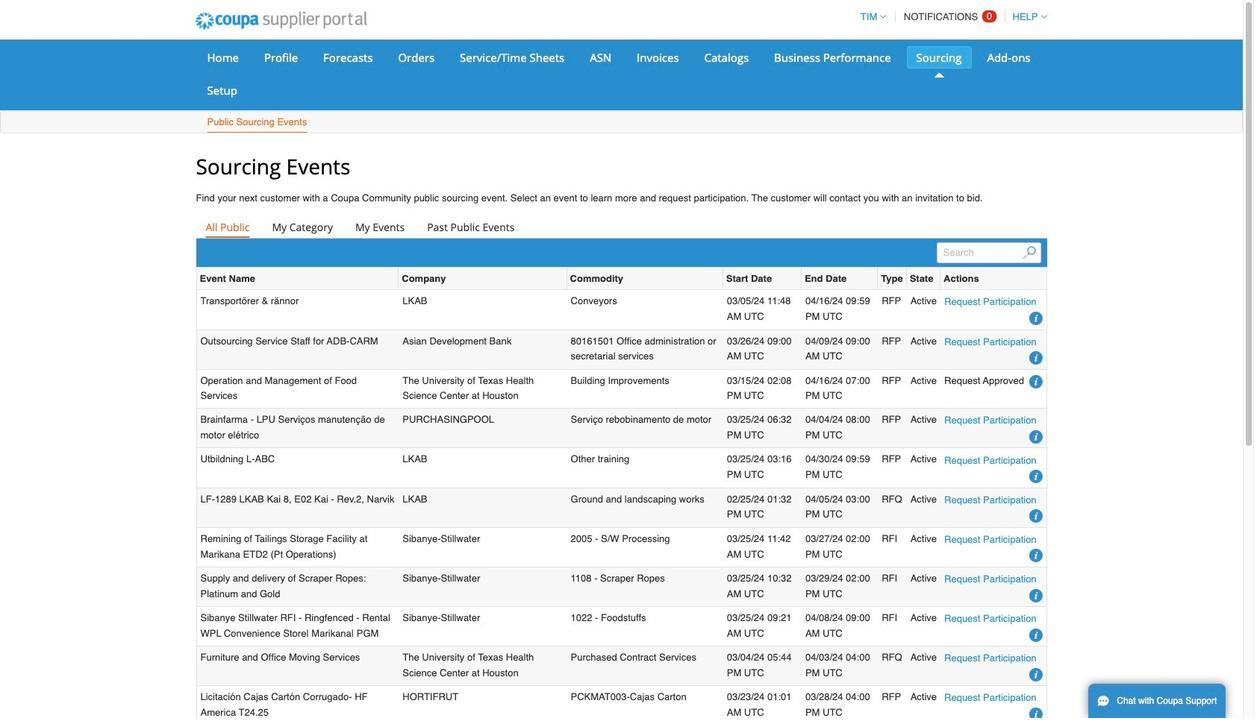 Task type: describe. For each thing, give the bounding box(es) containing it.
coupa supplier portal image
[[185, 2, 377, 40]]



Task type: vqa. For each thing, say whether or not it's contained in the screenshot.
select issue text field
no



Task type: locate. For each thing, give the bounding box(es) containing it.
search image
[[1023, 246, 1036, 260]]

navigation
[[854, 2, 1047, 31]]

Search text field
[[937, 243, 1041, 264]]

tab list
[[196, 217, 1047, 238]]



